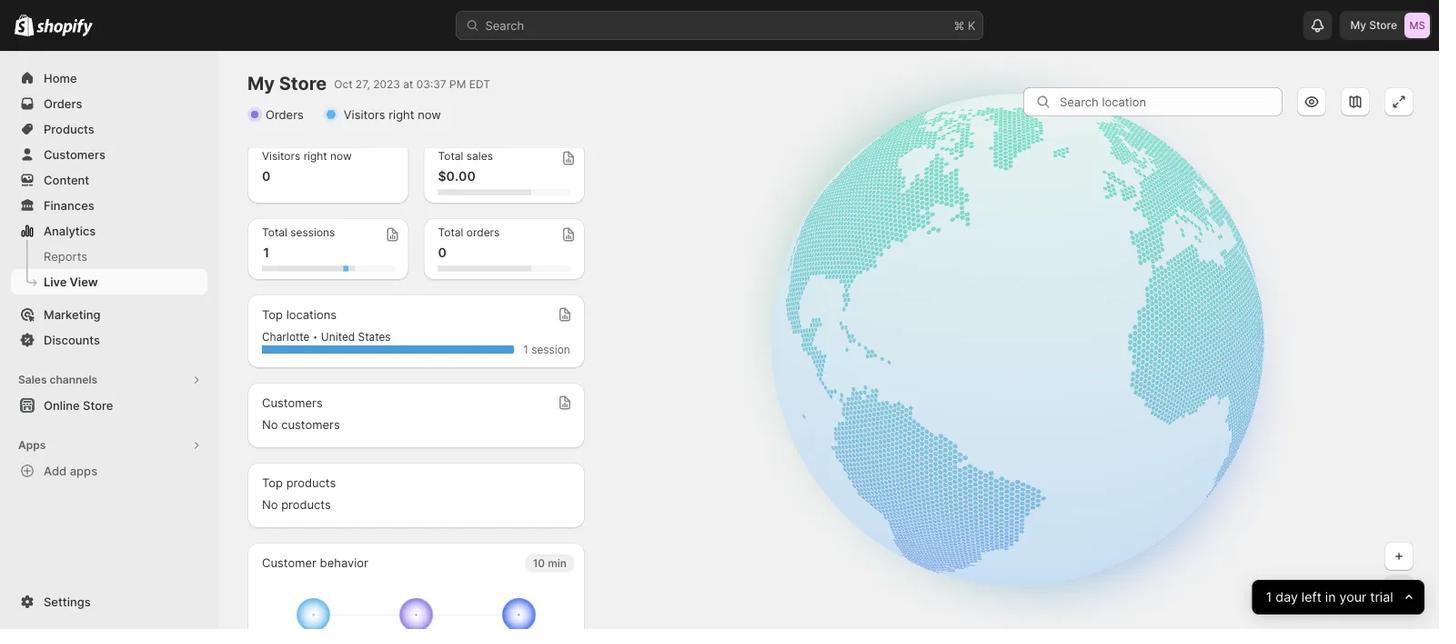 Task type: locate. For each thing, give the bounding box(es) containing it.
live
[[44, 275, 67, 289]]

store inside online store link
[[83, 399, 113, 413]]

my for my store
[[1351, 19, 1367, 32]]

1 inside "dropdown button"
[[1266, 590, 1272, 606]]

1 vertical spatial products
[[281, 498, 331, 512]]

store for my store
[[1369, 19, 1397, 32]]

customers up no customers
[[262, 396, 323, 410]]

marketing
[[44, 308, 101, 322]]

1 vertical spatial 1
[[1266, 590, 1272, 606]]

1
[[262, 245, 271, 261], [1266, 590, 1272, 606]]

min
[[548, 557, 567, 570]]

top left locations
[[262, 308, 283, 322]]

1 for 1 day left in your trial
[[1266, 590, 1272, 606]]

2 top from the top
[[262, 476, 283, 490]]

my left oct
[[247, 72, 275, 95]]

products down the customers on the left of the page
[[286, 476, 336, 490]]

1 down 'total sessions'
[[262, 245, 271, 261]]

no left the customers on the left of the page
[[262, 418, 278, 432]]

visitors right now 0
[[262, 150, 352, 184]]

marketing link
[[11, 302, 207, 328]]

sales channels
[[18, 373, 97, 387]]

1 day left in your trial
[[1266, 590, 1394, 606]]

analytics link
[[11, 218, 207, 244]]

total up $0.00
[[438, 150, 463, 163]]

day
[[1276, 590, 1298, 606]]

0 vertical spatial my
[[1351, 19, 1367, 32]]

1 left day
[[1266, 590, 1272, 606]]

1 horizontal spatial store
[[279, 72, 327, 95]]

total orders
[[438, 226, 500, 239]]

0 horizontal spatial 0
[[262, 169, 271, 184]]

visitors inside visitors right now 0
[[262, 150, 300, 163]]

customers
[[281, 418, 340, 432]]

visitors up 'total sessions'
[[262, 150, 300, 163]]

now
[[418, 107, 441, 121], [330, 150, 352, 163]]

visitors for visitors right now 0
[[262, 150, 300, 163]]

no up customer
[[262, 498, 278, 512]]

1 vertical spatial now
[[330, 150, 352, 163]]

right inside visitors right now 0
[[304, 150, 327, 163]]

2 no from the top
[[262, 498, 278, 512]]

orders inside "link"
[[44, 96, 82, 111]]

my left my store icon
[[1351, 19, 1367, 32]]

1 vertical spatial 0
[[438, 245, 447, 261]]

add apps
[[44, 464, 97, 478]]

products up customer behavior
[[281, 498, 331, 512]]

0 horizontal spatial right
[[304, 150, 327, 163]]

apps button
[[11, 433, 207, 459]]

0 vertical spatial visitors
[[344, 107, 385, 121]]

sales channels button
[[11, 368, 207, 393]]

0 vertical spatial 1
[[262, 245, 271, 261]]

⌘ k
[[954, 18, 976, 32]]

settings
[[44, 595, 91, 609]]

reports
[[44, 249, 87, 263]]

top locations
[[262, 308, 337, 322]]

no inside top products no products
[[262, 498, 278, 512]]

customer
[[262, 556, 317, 570]]

1 vertical spatial right
[[304, 150, 327, 163]]

0 down total orders
[[438, 245, 447, 261]]

1 day left in your trial button
[[1253, 580, 1425, 615]]

reports link
[[11, 244, 207, 269]]

customers
[[44, 147, 105, 161], [262, 396, 323, 410]]

now down 'visitors right now'
[[330, 150, 352, 163]]

⌘
[[954, 18, 965, 32]]

0 horizontal spatial my
[[247, 72, 275, 95]]

search
[[485, 18, 524, 32]]

1 vertical spatial store
[[279, 72, 327, 95]]

total
[[438, 150, 463, 163], [262, 226, 287, 239], [438, 226, 463, 239]]

visitors
[[344, 107, 385, 121], [262, 150, 300, 163]]

1 horizontal spatial visitors
[[344, 107, 385, 121]]

store left my store icon
[[1369, 19, 1397, 32]]

1 vertical spatial my
[[247, 72, 275, 95]]

1 top from the top
[[262, 308, 283, 322]]

my
[[1351, 19, 1367, 32], [247, 72, 275, 95]]

03:37
[[416, 77, 446, 91]]

orders down home at the left of page
[[44, 96, 82, 111]]

my store image
[[1405, 13, 1430, 38]]

2 horizontal spatial store
[[1369, 19, 1397, 32]]

orders
[[467, 226, 500, 239]]

0 vertical spatial right
[[389, 107, 414, 121]]

1 horizontal spatial my
[[1351, 19, 1367, 32]]

store
[[1369, 19, 1397, 32], [279, 72, 327, 95], [83, 399, 113, 413]]

right up "sessions"
[[304, 150, 327, 163]]

products
[[286, 476, 336, 490], [281, 498, 331, 512]]

at
[[403, 77, 413, 91]]

top down no customers
[[262, 476, 283, 490]]

1 vertical spatial no
[[262, 498, 278, 512]]

online store button
[[0, 393, 218, 419]]

now inside visitors right now 0
[[330, 150, 352, 163]]

left
[[1302, 590, 1322, 606]]

orders up visitors right now 0
[[266, 107, 304, 121]]

0 vertical spatial now
[[418, 107, 441, 121]]

0 vertical spatial top
[[262, 308, 283, 322]]

Search location text field
[[1060, 87, 1283, 116]]

total left "sessions"
[[262, 226, 287, 239]]

top
[[262, 308, 283, 322], [262, 476, 283, 490]]

online store
[[44, 399, 113, 413]]

visitors for visitors right now
[[344, 107, 385, 121]]

shopify image
[[37, 19, 93, 37]]

edt
[[469, 77, 490, 91]]

0 horizontal spatial visitors
[[262, 150, 300, 163]]

0 vertical spatial no
[[262, 418, 278, 432]]

10
[[533, 557, 545, 570]]

discounts link
[[11, 328, 207, 353]]

0
[[262, 169, 271, 184], [438, 245, 447, 261]]

customers down products
[[44, 147, 105, 161]]

right for visitors right now 0
[[304, 150, 327, 163]]

now down 03:37
[[418, 107, 441, 121]]

top inside top products no products
[[262, 476, 283, 490]]

0 horizontal spatial orders
[[44, 96, 82, 111]]

total for 1
[[262, 226, 287, 239]]

online
[[44, 399, 80, 413]]

no customers
[[262, 418, 340, 432]]

1 horizontal spatial 1
[[1266, 590, 1272, 606]]

0 horizontal spatial 1
[[262, 245, 271, 261]]

total for $0.00
[[438, 150, 463, 163]]

store left oct
[[279, 72, 327, 95]]

store down sales channels button
[[83, 399, 113, 413]]

locations
[[286, 308, 337, 322]]

total for 0
[[438, 226, 463, 239]]

sales
[[18, 373, 47, 387]]

orders
[[44, 96, 82, 111], [266, 107, 304, 121]]

0 horizontal spatial now
[[330, 150, 352, 163]]

discounts
[[44, 333, 100, 347]]

0 horizontal spatial store
[[83, 399, 113, 413]]

online store link
[[11, 393, 207, 419]]

right
[[389, 107, 414, 121], [304, 150, 327, 163]]

in
[[1326, 590, 1336, 606]]

0 vertical spatial 0
[[262, 169, 271, 184]]

$0.00
[[438, 169, 476, 184]]

0 horizontal spatial customers
[[44, 147, 105, 161]]

your
[[1340, 590, 1367, 606]]

finances link
[[11, 193, 207, 218]]

total left orders
[[438, 226, 463, 239]]

no
[[262, 418, 278, 432], [262, 498, 278, 512]]

home link
[[11, 66, 207, 91]]

visitors down 27,
[[344, 107, 385, 121]]

1 horizontal spatial customers
[[262, 396, 323, 410]]

content
[[44, 173, 89, 187]]

2 vertical spatial store
[[83, 399, 113, 413]]

0 up 'total sessions'
[[262, 169, 271, 184]]

0 vertical spatial store
[[1369, 19, 1397, 32]]

1 horizontal spatial right
[[389, 107, 414, 121]]

right down at
[[389, 107, 414, 121]]

orders link
[[11, 91, 207, 116]]

1 vertical spatial top
[[262, 476, 283, 490]]

1 horizontal spatial now
[[418, 107, 441, 121]]

1 vertical spatial visitors
[[262, 150, 300, 163]]



Task type: vqa. For each thing, say whether or not it's contained in the screenshot.
Finances
yes



Task type: describe. For each thing, give the bounding box(es) containing it.
trial
[[1371, 590, 1394, 606]]

right for visitors right now
[[389, 107, 414, 121]]

0 vertical spatial products
[[286, 476, 336, 490]]

top for top products no products
[[262, 476, 283, 490]]

pm
[[450, 77, 466, 91]]

view
[[70, 275, 98, 289]]

live view link
[[11, 269, 207, 295]]

home
[[44, 71, 77, 85]]

customers link
[[11, 142, 207, 167]]

add
[[44, 464, 67, 478]]

my store
[[1351, 19, 1397, 32]]

0 inside visitors right now 0
[[262, 169, 271, 184]]

settings link
[[11, 590, 207, 615]]

10 min
[[533, 557, 567, 570]]

k
[[968, 18, 976, 32]]

store for online store
[[83, 399, 113, 413]]

customer behavior
[[262, 556, 368, 570]]

my store oct 27, 2023 at 03:37 pm edt
[[247, 72, 490, 95]]

store for my store oct 27, 2023 at 03:37 pm edt
[[279, 72, 327, 95]]

total sessions
[[262, 226, 335, 239]]

apps
[[18, 439, 46, 452]]

shopify image
[[15, 14, 34, 36]]

finances
[[44, 198, 94, 212]]

sales
[[467, 150, 493, 163]]

1 vertical spatial customers
[[262, 396, 323, 410]]

live view
[[44, 275, 98, 289]]

oct
[[334, 77, 353, 91]]

2023
[[373, 77, 400, 91]]

analytics
[[44, 224, 96, 238]]

products link
[[11, 116, 207, 142]]

now for visitors right now 0
[[330, 150, 352, 163]]

behavior
[[320, 556, 368, 570]]

sessions
[[290, 226, 335, 239]]

add apps button
[[11, 459, 207, 484]]

1 for 1
[[262, 245, 271, 261]]

top for top locations
[[262, 308, 283, 322]]

top products no products
[[262, 476, 336, 512]]

0 vertical spatial customers
[[44, 147, 105, 161]]

visitors right now
[[344, 107, 441, 121]]

my for my store oct 27, 2023 at 03:37 pm edt
[[247, 72, 275, 95]]

27,
[[356, 77, 370, 91]]

products
[[44, 122, 94, 136]]

1 horizontal spatial 0
[[438, 245, 447, 261]]

content link
[[11, 167, 207, 193]]

channels
[[50, 373, 97, 387]]

1 no from the top
[[262, 418, 278, 432]]

now for visitors right now
[[418, 107, 441, 121]]

1 horizontal spatial orders
[[266, 107, 304, 121]]

apps
[[70, 464, 97, 478]]

total sales
[[438, 150, 493, 163]]



